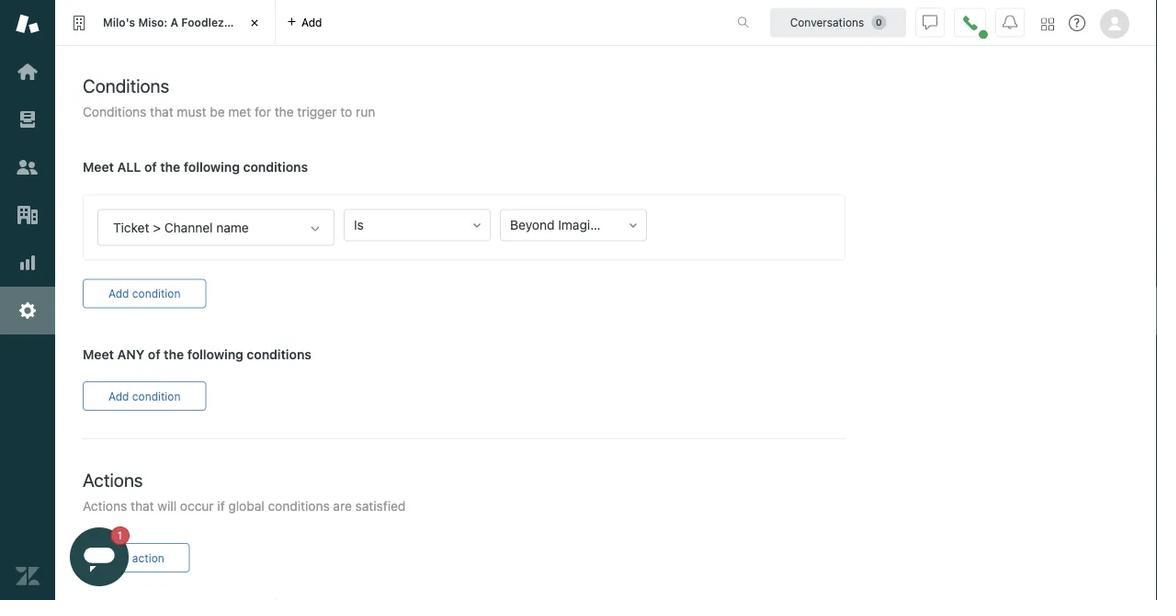 Task type: describe. For each thing, give the bounding box(es) containing it.
reporting image
[[16, 251, 40, 275]]

add button
[[276, 0, 333, 45]]

milo's miso: a foodlez subsidiary tab
[[55, 0, 285, 46]]

close image
[[246, 14, 264, 32]]

zendesk products image
[[1042, 18, 1055, 31]]

button displays agent's chat status as invisible. image
[[923, 15, 938, 30]]

get help image
[[1069, 15, 1086, 31]]

milo's
[[103, 16, 135, 29]]

admin image
[[16, 299, 40, 323]]

a
[[171, 16, 178, 29]]

milo's miso: a foodlez subsidiary
[[103, 16, 285, 29]]

add
[[302, 16, 322, 29]]

zendesk image
[[16, 565, 40, 589]]

organizations image
[[16, 203, 40, 227]]

miso:
[[138, 16, 168, 29]]



Task type: locate. For each thing, give the bounding box(es) containing it.
customers image
[[16, 155, 40, 179]]

subsidiary
[[227, 16, 285, 29]]

main element
[[0, 0, 55, 600]]

conversations button
[[771, 8, 907, 37]]

get started image
[[16, 60, 40, 84]]

notifications image
[[1003, 15, 1018, 30]]

views image
[[16, 108, 40, 132]]

foodlez
[[181, 16, 224, 29]]

zendesk support image
[[16, 12, 40, 36]]

conversations
[[791, 16, 865, 29]]

tabs tab list
[[55, 0, 718, 46]]



Task type: vqa. For each thing, say whether or not it's contained in the screenshot.
the filter to the left
no



